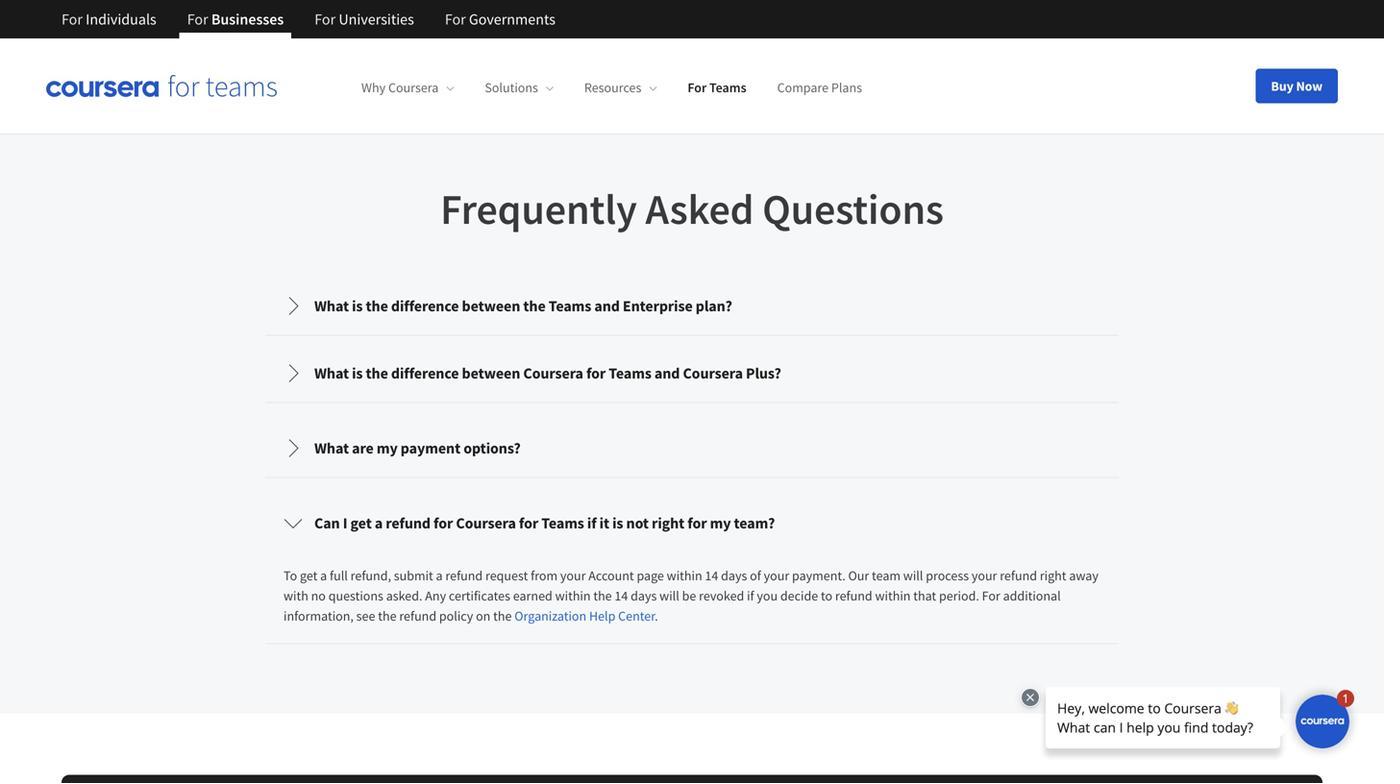 Task type: describe. For each thing, give the bounding box(es) containing it.
i
[[343, 514, 347, 533]]

what is the difference between the teams and enterprise plan? button
[[268, 279, 1116, 333]]

difference for the
[[391, 297, 459, 316]]

if inside 'dropdown button'
[[587, 514, 597, 533]]

coursera for teams image
[[46, 75, 277, 97]]

compare
[[777, 79, 829, 96]]

it
[[599, 514, 609, 533]]

a inside 'dropdown button'
[[375, 514, 383, 533]]

buy
[[1271, 77, 1294, 95]]

2 horizontal spatial a
[[436, 567, 443, 584]]

organization
[[514, 608, 586, 625]]

3 your from the left
[[972, 567, 997, 584]]

refund down the our
[[835, 587, 873, 605]]

submit
[[394, 567, 433, 584]]

for universities
[[315, 10, 414, 29]]

coursera inside 'dropdown button'
[[456, 514, 516, 533]]

teams down enterprise
[[609, 364, 652, 383]]

refund up certificates
[[445, 567, 483, 584]]

0 horizontal spatial a
[[320, 567, 327, 584]]

why
[[361, 79, 386, 96]]

from
[[531, 567, 558, 584]]

refund,
[[351, 567, 391, 584]]

1 vertical spatial will
[[660, 587, 679, 605]]

buy now
[[1271, 77, 1323, 95]]

solutions link
[[485, 79, 554, 96]]

our
[[848, 567, 869, 584]]

away
[[1069, 567, 1099, 584]]

what is the difference between the teams and enterprise plan?
[[314, 297, 732, 316]]

not
[[626, 514, 649, 533]]

teams inside 'dropdown button'
[[541, 514, 584, 533]]

universities
[[339, 10, 414, 29]]

for businesses
[[187, 10, 284, 29]]

0 vertical spatial and
[[594, 297, 620, 316]]

compare plans
[[777, 79, 862, 96]]

for teams link
[[688, 79, 747, 96]]

0 horizontal spatial within
[[555, 587, 591, 605]]

with
[[284, 587, 308, 605]]

to get a full refund, submit a refund request from your account page within 14 days of your payment. our team will process your refund right away with no questions asked. any certificates earned within the 14 days will be revoked if you decide to refund within that period. for additional information, see the refund policy on the
[[284, 567, 1099, 625]]

1 horizontal spatial and
[[655, 364, 680, 383]]

questions
[[762, 182, 944, 236]]

what are my payment options? button
[[268, 422, 1116, 475]]

why coursera
[[361, 79, 439, 96]]

is for what is the difference between coursera for teams and coursera plus?
[[352, 364, 363, 383]]

certificates
[[449, 587, 510, 605]]

can i get a refund for coursera for teams if it is not right for my team?
[[314, 514, 775, 533]]

no
[[311, 587, 326, 605]]

coursera right why
[[388, 79, 439, 96]]

0 horizontal spatial 14
[[615, 587, 628, 605]]

asked.
[[386, 587, 422, 605]]

for right resources link
[[688, 79, 707, 96]]

1 your from the left
[[560, 567, 586, 584]]

plan?
[[696, 297, 732, 316]]

process
[[926, 567, 969, 584]]

teams left compare
[[709, 79, 747, 96]]

coursera down what is the difference between the teams and enterprise plan?
[[523, 364, 583, 383]]

banner navigation
[[46, 0, 571, 38]]

to
[[821, 587, 833, 605]]

buy now button
[[1256, 69, 1338, 103]]

frequently asked questions
[[440, 182, 944, 236]]

of
[[750, 567, 761, 584]]

what for what is the difference between the teams and enterprise plan?
[[314, 297, 349, 316]]

resources
[[584, 79, 641, 96]]

teams up what is the difference between coursera for teams and coursera plus? at the top of the page
[[549, 297, 591, 316]]

for inside dropdown button
[[586, 364, 606, 383]]

asked
[[645, 182, 754, 236]]

resources link
[[584, 79, 657, 96]]

be
[[682, 587, 696, 605]]

for for businesses
[[187, 10, 208, 29]]

get inside 'dropdown button'
[[350, 514, 372, 533]]

additional
[[1003, 587, 1061, 605]]

are
[[352, 439, 374, 458]]

account
[[589, 567, 634, 584]]



Task type: locate. For each thing, give the bounding box(es) containing it.
1 horizontal spatial within
[[667, 567, 702, 584]]

1 horizontal spatial right
[[1040, 567, 1067, 584]]

0 vertical spatial right
[[652, 514, 685, 533]]

0 horizontal spatial my
[[377, 439, 398, 458]]

questions
[[328, 587, 383, 605]]

1 horizontal spatial 14
[[705, 567, 718, 584]]

your right "from"
[[560, 567, 586, 584]]

between for coursera
[[462, 364, 520, 383]]

a
[[375, 514, 383, 533], [320, 567, 327, 584], [436, 567, 443, 584]]

3 what from the top
[[314, 439, 349, 458]]

14 down account
[[615, 587, 628, 605]]

if inside the to get a full refund, submit a refund request from your account page within 14 days of your payment. our team will process your refund right away with no questions asked. any certificates earned within the 14 days will be revoked if you decide to refund within that period. for additional information, see the refund policy on the
[[747, 587, 754, 605]]

0 vertical spatial if
[[587, 514, 597, 533]]

right up additional
[[1040, 567, 1067, 584]]

2 horizontal spatial your
[[972, 567, 997, 584]]

my
[[377, 439, 398, 458], [710, 514, 731, 533]]

for left individuals
[[62, 10, 83, 29]]

0 horizontal spatial days
[[631, 587, 657, 605]]

within up the be
[[667, 567, 702, 584]]

days left of
[[721, 567, 747, 584]]

on
[[476, 608, 491, 625]]

will left the be
[[660, 587, 679, 605]]

.
[[655, 608, 658, 625]]

0 vertical spatial will
[[903, 567, 923, 584]]

your right of
[[764, 567, 789, 584]]

revoked
[[699, 587, 744, 605]]

you
[[757, 587, 778, 605]]

period.
[[939, 587, 979, 605]]

compare plans link
[[777, 79, 862, 96]]

a up any
[[436, 567, 443, 584]]

1 vertical spatial difference
[[391, 364, 459, 383]]

request
[[485, 567, 528, 584]]

1 vertical spatial my
[[710, 514, 731, 533]]

0 vertical spatial what
[[314, 297, 349, 316]]

see
[[356, 608, 375, 625]]

1 vertical spatial what
[[314, 364, 349, 383]]

1 vertical spatial 14
[[615, 587, 628, 605]]

within up organization help center link
[[555, 587, 591, 605]]

1 horizontal spatial your
[[764, 567, 789, 584]]

will
[[903, 567, 923, 584], [660, 587, 679, 605]]

what for what are my payment options?
[[314, 439, 349, 458]]

0 horizontal spatial if
[[587, 514, 597, 533]]

governments
[[469, 10, 556, 29]]

refund up submit
[[386, 514, 431, 533]]

within
[[667, 567, 702, 584], [555, 587, 591, 605], [875, 587, 911, 605]]

get inside the to get a full refund, submit a refund request from your account page within 14 days of your payment. our team will process your refund right away with no questions asked. any certificates earned within the 14 days will be revoked if you decide to refund within that period. for additional information, see the refund policy on the
[[300, 567, 318, 584]]

get right the i
[[350, 514, 372, 533]]

1 horizontal spatial get
[[350, 514, 372, 533]]

plus?
[[746, 364, 781, 383]]

plans
[[831, 79, 862, 96]]

and
[[594, 297, 620, 316], [655, 364, 680, 383]]

1 vertical spatial is
[[352, 364, 363, 383]]

1 between from the top
[[462, 297, 520, 316]]

0 vertical spatial difference
[[391, 297, 459, 316]]

for for individuals
[[62, 10, 83, 29]]

get
[[350, 514, 372, 533], [300, 567, 318, 584]]

refund
[[386, 514, 431, 533], [445, 567, 483, 584], [1000, 567, 1037, 584], [835, 587, 873, 605], [399, 608, 437, 625]]

now
[[1296, 77, 1323, 95]]

1 what from the top
[[314, 297, 349, 316]]

for left businesses
[[187, 10, 208, 29]]

is for what is the difference between the teams and enterprise plan?
[[352, 297, 363, 316]]

payment
[[401, 439, 461, 458]]

earned
[[513, 587, 553, 605]]

1 horizontal spatial my
[[710, 514, 731, 533]]

if left you
[[747, 587, 754, 605]]

what are my payment options?
[[314, 439, 521, 458]]

right inside the to get a full refund, submit a refund request from your account page within 14 days of your payment. our team will process your refund right away with no questions asked. any certificates earned within the 14 days will be revoked if you decide to refund within that period. for additional information, see the refund policy on the
[[1040, 567, 1067, 584]]

1 horizontal spatial will
[[903, 567, 923, 584]]

what for what is the difference between coursera for teams and coursera plus?
[[314, 364, 349, 383]]

1 horizontal spatial a
[[375, 514, 383, 533]]

team?
[[734, 514, 775, 533]]

0 horizontal spatial will
[[660, 587, 679, 605]]

team
[[872, 567, 901, 584]]

page
[[637, 567, 664, 584]]

what
[[314, 297, 349, 316], [314, 364, 349, 383], [314, 439, 349, 458]]

for for universities
[[315, 10, 336, 29]]

1 horizontal spatial if
[[747, 587, 754, 605]]

0 horizontal spatial right
[[652, 514, 685, 533]]

help
[[589, 608, 616, 625]]

will up that
[[903, 567, 923, 584]]

0 vertical spatial is
[[352, 297, 363, 316]]

0 vertical spatial days
[[721, 567, 747, 584]]

1 vertical spatial if
[[747, 587, 754, 605]]

0 vertical spatial between
[[462, 297, 520, 316]]

decide
[[780, 587, 818, 605]]

is inside 'dropdown button'
[[612, 514, 623, 533]]

0 horizontal spatial and
[[594, 297, 620, 316]]

right inside 'dropdown button'
[[652, 514, 685, 533]]

if left it
[[587, 514, 597, 533]]

2 difference from the top
[[391, 364, 459, 383]]

frequently
[[440, 182, 637, 236]]

2 what from the top
[[314, 364, 349, 383]]

what is the difference between coursera for teams and coursera plus? button
[[268, 347, 1116, 400]]

for
[[586, 364, 606, 383], [434, 514, 453, 533], [519, 514, 538, 533], [688, 514, 707, 533]]

for right period.
[[982, 587, 1000, 605]]

1 horizontal spatial days
[[721, 567, 747, 584]]

if
[[587, 514, 597, 533], [747, 587, 754, 605]]

right right not
[[652, 514, 685, 533]]

for for governments
[[445, 10, 466, 29]]

for individuals
[[62, 10, 156, 29]]

teams
[[709, 79, 747, 96], [549, 297, 591, 316], [609, 364, 652, 383], [541, 514, 584, 533]]

coursera left plus?
[[683, 364, 743, 383]]

is
[[352, 297, 363, 316], [352, 364, 363, 383], [612, 514, 623, 533]]

coursera up request
[[456, 514, 516, 533]]

and left enterprise
[[594, 297, 620, 316]]

between down what is the difference between the teams and enterprise plan?
[[462, 364, 520, 383]]

your up period.
[[972, 567, 997, 584]]

2 between from the top
[[462, 364, 520, 383]]

organization help center .
[[514, 608, 658, 625]]

individuals
[[86, 10, 156, 29]]

can i get a refund for coursera for teams if it is not right for my team? button
[[268, 497, 1116, 550]]

full
[[330, 567, 348, 584]]

your
[[560, 567, 586, 584], [764, 567, 789, 584], [972, 567, 997, 584]]

0 vertical spatial get
[[350, 514, 372, 533]]

days
[[721, 567, 747, 584], [631, 587, 657, 605]]

2 your from the left
[[764, 567, 789, 584]]

for
[[62, 10, 83, 29], [187, 10, 208, 29], [315, 10, 336, 29], [445, 10, 466, 29], [688, 79, 707, 96], [982, 587, 1000, 605]]

any
[[425, 587, 446, 605]]

0 horizontal spatial get
[[300, 567, 318, 584]]

between
[[462, 297, 520, 316], [462, 364, 520, 383]]

0 vertical spatial my
[[377, 439, 398, 458]]

1 vertical spatial right
[[1040, 567, 1067, 584]]

businesses
[[211, 10, 284, 29]]

policy
[[439, 608, 473, 625]]

payment.
[[792, 567, 846, 584]]

difference
[[391, 297, 459, 316], [391, 364, 459, 383]]

for inside the to get a full refund, submit a refund request from your account page within 14 days of your payment. our team will process your refund right away with no questions asked. any certificates earned within the 14 days will be revoked if you decide to refund within that period. for additional information, see the refund policy on the
[[982, 587, 1000, 605]]

center
[[618, 608, 655, 625]]

2 vertical spatial what
[[314, 439, 349, 458]]

what is the difference between coursera for teams and coursera plus?
[[314, 364, 781, 383]]

solutions
[[485, 79, 538, 96]]

enterprise
[[623, 297, 693, 316]]

my inside dropdown button
[[377, 439, 398, 458]]

1 vertical spatial days
[[631, 587, 657, 605]]

1 difference from the top
[[391, 297, 459, 316]]

options?
[[464, 439, 521, 458]]

difference for coursera
[[391, 364, 459, 383]]

days down page
[[631, 587, 657, 605]]

1 vertical spatial between
[[462, 364, 520, 383]]

between for the
[[462, 297, 520, 316]]

2 vertical spatial is
[[612, 514, 623, 533]]

to
[[284, 567, 297, 584]]

can
[[314, 514, 340, 533]]

organization help center link
[[514, 608, 655, 625]]

refund inside 'dropdown button'
[[386, 514, 431, 533]]

refund up additional
[[1000, 567, 1037, 584]]

1 vertical spatial get
[[300, 567, 318, 584]]

within down team
[[875, 587, 911, 605]]

that
[[913, 587, 936, 605]]

between up what is the difference between coursera for teams and coursera plus? at the top of the page
[[462, 297, 520, 316]]

0 horizontal spatial your
[[560, 567, 586, 584]]

a right the i
[[375, 514, 383, 533]]

for governments
[[445, 10, 556, 29]]

information,
[[284, 608, 354, 625]]

and down enterprise
[[655, 364, 680, 383]]

for left the universities
[[315, 10, 336, 29]]

get right to
[[300, 567, 318, 584]]

for teams
[[688, 79, 747, 96]]

1 vertical spatial and
[[655, 364, 680, 383]]

my inside 'dropdown button'
[[710, 514, 731, 533]]

my left team?
[[710, 514, 731, 533]]

refund down asked.
[[399, 608, 437, 625]]

a left "full"
[[320, 567, 327, 584]]

0 vertical spatial 14
[[705, 567, 718, 584]]

teams left it
[[541, 514, 584, 533]]

for left governments
[[445, 10, 466, 29]]

14 up revoked
[[705, 567, 718, 584]]

2 horizontal spatial within
[[875, 587, 911, 605]]

my right are on the bottom of page
[[377, 439, 398, 458]]

why coursera link
[[361, 79, 454, 96]]



Task type: vqa. For each thing, say whether or not it's contained in the screenshot.
1st business from the top of the page
no



